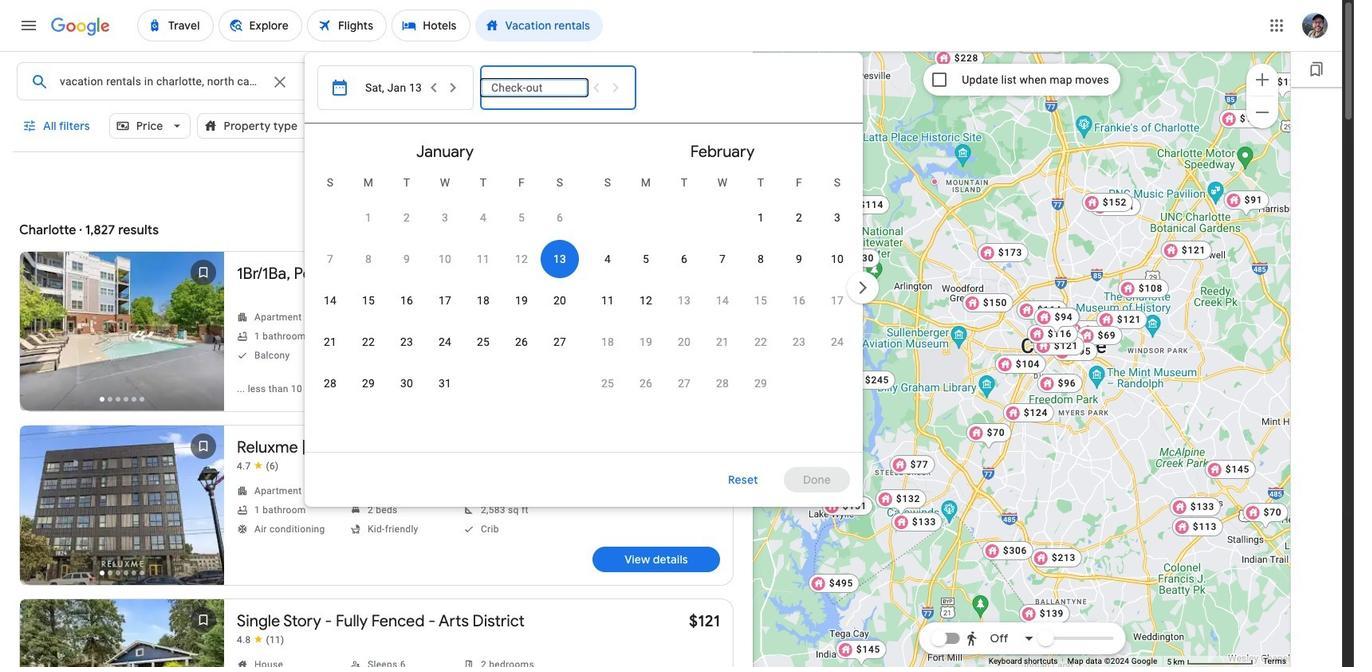 Task type: locate. For each thing, give the bounding box(es) containing it.
2 photos list from the top
[[20, 426, 224, 601]]

wed, jan 31 element
[[439, 376, 451, 392]]

main menu image
[[19, 16, 38, 35]]

3 photos list from the top
[[20, 600, 224, 668]]

row up wed, jan 31 element
[[311, 321, 579, 363]]

photos list for 4.8 out of 5 stars from 11 reviews image
[[20, 600, 224, 668]]

Check-in text field
[[357, 63, 452, 100]]

zoom in map image
[[1253, 70, 1272, 89]]

sat, jan 27 element
[[553, 334, 566, 350]]

1 horizontal spatial row group
[[589, 130, 856, 446]]

row group
[[311, 130, 579, 446], [589, 130, 856, 446]]

wed, feb 14 element
[[716, 293, 729, 309]]

sat, jan 13, departure date. element
[[553, 251, 566, 267]]

set check-in one day later. image
[[443, 78, 463, 97]]

thu, jan 25 element
[[477, 334, 490, 350]]

fri, feb 9 element
[[796, 251, 802, 267]]

thu, feb 29 element
[[754, 376, 767, 392]]

sat, feb 10 element
[[831, 251, 844, 267]]

grid
[[311, 130, 856, 462]]

mon, jan 22 element
[[362, 334, 375, 350]]

tue, jan 2 element
[[403, 210, 410, 226]]

wed, feb 7 element
[[719, 251, 726, 267]]

tue, jan 9 element
[[403, 251, 410, 267]]

row down wed, jan 3 element
[[311, 238, 579, 280]]

sat, jan 6 element
[[557, 210, 563, 226]]

tue, feb 20 element
[[678, 334, 691, 350]]

tue, jan 16 element
[[400, 293, 413, 309]]

sat, feb 24 element
[[831, 334, 844, 350]]

thu, jan 18 element
[[477, 293, 490, 309]]

photos list
[[20, 252, 224, 427], [20, 426, 224, 601], [20, 600, 224, 668]]

wed, jan 10 element
[[439, 251, 451, 267]]

filters form
[[13, 51, 882, 553]]

sat, jan 20 element
[[553, 293, 566, 309]]

dialog
[[305, 53, 882, 507]]

Check-out text field
[[513, 63, 609, 100]]

tue, feb 13 element
[[678, 293, 691, 309]]

1 row group from the left
[[311, 130, 579, 446]]

0 horizontal spatial row group
[[311, 130, 579, 446]]

row down the tue, feb 20 element
[[589, 363, 780, 404]]

thu, feb 22 element
[[754, 334, 767, 350]]

private home on beautiful mountain island lake in charlotte image
[[931, 178, 937, 185]]

row up fri, feb 9 element
[[742, 191, 856, 238]]

mon, feb 5 element
[[643, 251, 649, 267]]

4.8 out of 5 stars from 11 reviews image
[[237, 634, 284, 647]]

thu, feb 15 element
[[754, 293, 767, 309]]

dialog inside filters 'form'
[[305, 53, 882, 507]]

row
[[349, 191, 579, 238], [742, 191, 856, 238], [311, 238, 579, 280], [589, 238, 856, 280], [311, 280, 579, 321], [589, 280, 856, 321], [311, 321, 579, 363], [589, 321, 856, 363], [311, 363, 464, 404], [589, 363, 780, 404]]

clear image
[[270, 73, 289, 92]]

mon, feb 26 element
[[639, 376, 652, 392]]

row up thu, jan 11 element
[[349, 191, 579, 238]]

wed, jan 24 element
[[439, 334, 451, 350]]

map region
[[753, 51, 1291, 668]]

tue, feb 6 element
[[681, 251, 687, 267]]



Task type: describe. For each thing, give the bounding box(es) containing it.
thu, feb 1 element
[[758, 210, 764, 226]]

wed, feb 21 element
[[716, 334, 729, 350]]

fri, jan 26 element
[[515, 334, 528, 350]]

sat, feb 17 element
[[831, 293, 844, 309]]

photos list for 4.7 out of 5 stars from 6 reviews image
[[20, 426, 224, 601]]

wed, jan 17 element
[[439, 293, 451, 309]]

mon, jan 8 element
[[365, 251, 372, 267]]

mon, jan 1 element
[[365, 210, 372, 226]]

row up wed, feb 21 element
[[589, 280, 856, 321]]

row down the wed, jan 10 element
[[311, 280, 579, 321]]

next image
[[844, 269, 882, 307]]

sun, feb 4 element
[[604, 251, 611, 267]]

wed, feb 28 element
[[716, 376, 729, 392]]

tue, jan 23 element
[[400, 334, 413, 350]]

mon, jan 29 element
[[362, 376, 375, 392]]

wed, jan 3 element
[[442, 210, 448, 226]]

sun, jan 21 element
[[324, 334, 337, 350]]

4.7 out of 5 stars from 6 reviews image
[[237, 460, 279, 473]]

fri, jan 19 element
[[515, 293, 528, 309]]

mon, feb 12 element
[[639, 293, 652, 309]]

thu, feb 8 element
[[758, 251, 764, 267]]

zoom out map image
[[1253, 102, 1272, 122]]

set check-in one day earlier. image
[[424, 78, 443, 97]]

sun, feb 11 element
[[601, 293, 614, 309]]

fri, jan 12 element
[[515, 251, 528, 267]]

tue, jan 30 element
[[400, 376, 413, 392]]

fri, feb 2 element
[[796, 210, 802, 226]]

sun, jan 28 element
[[324, 376, 337, 392]]

row up wed, feb 14 'element'
[[589, 238, 856, 280]]

tue, feb 27 element
[[678, 376, 691, 392]]

fri, feb 23 element
[[793, 334, 805, 350]]

fri, feb 16 element
[[793, 293, 805, 309]]

thu, jan 11 element
[[477, 251, 490, 267]]

sun, feb 25 element
[[601, 376, 614, 392]]

mon, feb 19 element
[[639, 334, 652, 350]]

row down mon, jan 22 element
[[311, 363, 464, 404]]

sun, jan 7 element
[[327, 251, 333, 267]]

sun, jan 14 element
[[324, 293, 337, 309]]

home to home...5min from whitewater center image
[[874, 197, 881, 203]]

2 row group from the left
[[589, 130, 856, 446]]

sat, feb 3 element
[[834, 210, 841, 226]]

fri, jan 5 element
[[518, 210, 525, 226]]

mon, jan 15 element
[[362, 293, 375, 309]]

thu, jan 4 element
[[480, 210, 486, 226]]

sun, feb 18 element
[[601, 334, 614, 350]]

1 photos list from the top
[[20, 252, 224, 427]]

grid inside dialog
[[311, 130, 856, 462]]

row down wed, feb 14 'element'
[[589, 321, 856, 363]]



Task type: vqa. For each thing, say whether or not it's contained in the screenshot.
Sat, Jan 6 'element'
yes



